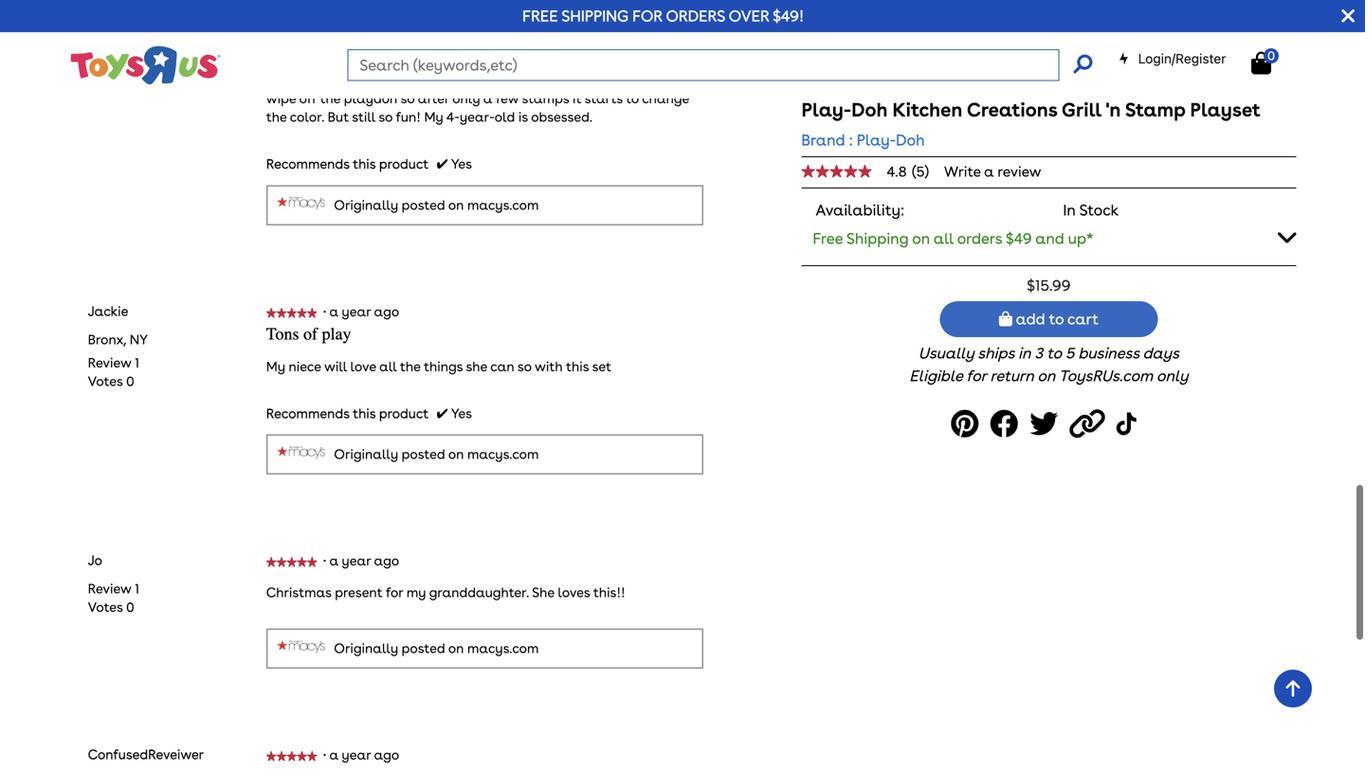 Task type: locate. For each thing, give the bounding box(es) containing it.
macys.com down granddaughter.
[[467, 641, 539, 657]]

review 1 votes 0 for jo
[[88, 582, 139, 616]]

my left niece
[[266, 359, 285, 375]]

originally posted on macys.com down 4-
[[334, 197, 539, 213]]

macys.com down can at left top
[[467, 447, 539, 463]]

eligible
[[910, 367, 963, 386]]

review down 'bronx,'
[[88, 355, 131, 371]]

christmas
[[266, 585, 332, 601]]

a really cute idea! the problem with the stamp is that it doesn't just wipe off the playdoh so after only a few stamps it starts to change the color. but still so fun! my 4-year-old is obsessed.
[[266, 72, 695, 125]]

1 vertical spatial to
[[1049, 310, 1064, 329]]

for left 'my'
[[386, 585, 403, 601]]

2 vertical spatial this
[[353, 406, 376, 422]]

1 originally posted on macys.com from the top
[[334, 197, 539, 213]]

ago
[[386, 17, 411, 33], [374, 304, 399, 320], [374, 554, 399, 570], [374, 748, 399, 764]]

1 recommends from the top
[[266, 156, 350, 172]]

review down jo
[[88, 582, 131, 598]]

1 macys.com from the top
[[467, 197, 539, 213]]

2 vertical spatial macys.com
[[467, 641, 539, 657]]

0 vertical spatial it
[[611, 72, 620, 88]]

0 vertical spatial posted
[[402, 197, 445, 213]]

1 vertical spatial year
[[342, 554, 371, 570]]

originally posted on macys.com down christmas present for my granddaughter. she loves this!!
[[334, 641, 539, 657]]

originally posted on macys.com
[[334, 197, 539, 213], [334, 447, 539, 463], [334, 641, 539, 657]]

1 horizontal spatial all
[[934, 229, 954, 248]]

on inside dropdown button
[[913, 229, 930, 248]]

only up year-
[[453, 91, 480, 107]]

1 horizontal spatial only
[[1157, 367, 1189, 386]]

0 vertical spatial recommends
[[266, 156, 350, 172]]

2 recommends from the top
[[266, 406, 350, 422]]

0 vertical spatial macys.com
[[467, 197, 539, 213]]

0 horizontal spatial so
[[379, 109, 393, 125]]

return
[[990, 367, 1034, 386]]

★★★★★
[[266, 21, 317, 32], [266, 21, 317, 32], [266, 308, 317, 319], [266, 308, 317, 319], [266, 557, 317, 568], [266, 557, 317, 568], [266, 752, 317, 763], [266, 752, 317, 763]]

starts
[[585, 91, 623, 107]]

to inside usually ships in 3 to 5 business days eligible for return on toysrus.com only
[[1047, 344, 1062, 363]]

stamps
[[522, 91, 569, 107]]

doh up 4.8 (5)
[[896, 131, 925, 149]]

the
[[385, 72, 408, 88]]

3 review from the top
[[88, 582, 131, 598]]

1 vertical spatial recommends this product ✔ yes
[[266, 406, 472, 422]]

2 vertical spatial · a year ago
[[323, 748, 406, 764]]

1 for kayla
[[135, 45, 139, 61]]

is right old
[[519, 109, 528, 125]]

play- up brand
[[802, 99, 852, 121]]

2 · from the top
[[323, 304, 326, 320]]

1 vertical spatial macys.com image
[[277, 447, 325, 460]]

1 vertical spatial doh
[[896, 131, 925, 149]]

2 vertical spatial list
[[88, 581, 139, 618]]

problem
[[412, 72, 464, 88]]

tiktok image
[[1117, 403, 1141, 446]]

2 macys.com from the top
[[467, 447, 539, 463]]

toys r us image
[[69, 44, 221, 87]]

free shipping on all orders $49 and up* button
[[802, 218, 1297, 258]]

1 horizontal spatial for
[[967, 367, 987, 386]]

✔ down things
[[437, 406, 448, 422]]

product down the my niece will love all the things she can so with this set
[[379, 406, 429, 422]]

1 horizontal spatial cute
[[319, 72, 346, 88]]

originally posted on macys.com down the my niece will love all the things she can so with this set
[[334, 447, 539, 463]]

1 horizontal spatial my
[[424, 109, 443, 125]]

1 votes from the top
[[88, 64, 123, 80]]

list down jo
[[88, 581, 139, 618]]

1 vertical spatial votes
[[88, 374, 123, 390]]

2 review from the top
[[88, 355, 131, 371]]

1 · a year ago from the top
[[323, 304, 406, 320]]

1 vertical spatial only
[[1157, 367, 1189, 386]]

0 horizontal spatial with
[[468, 72, 496, 88]]

this for tons of play
[[353, 406, 376, 422]]

jackie
[[88, 303, 128, 319]]

0 vertical spatial recommends this product ✔ yes
[[266, 156, 472, 172]]

1 vertical spatial for
[[386, 585, 403, 601]]

0 vertical spatial all
[[934, 229, 954, 248]]

kayla
[[88, 17, 127, 33]]

jo
[[88, 553, 102, 569]]

1 vertical spatial · a year ago
[[323, 554, 406, 570]]

few
[[496, 91, 519, 107]]

orders
[[957, 229, 1003, 248]]

shipping
[[562, 7, 629, 25]]

review 1 votes 0 down jo
[[88, 582, 139, 616]]

recommends for of
[[266, 406, 350, 422]]

0 horizontal spatial doh
[[852, 99, 888, 121]]

0 vertical spatial year
[[342, 304, 371, 320]]

review down the kayla at the top left
[[88, 45, 131, 61]]

the
[[499, 72, 519, 88], [320, 91, 341, 107], [266, 109, 287, 125], [400, 359, 421, 375]]

recommends this product ✔ yes for tons of play
[[266, 406, 472, 422]]

bronx,
[[88, 332, 126, 348]]

all right love
[[379, 359, 397, 375]]

posted
[[402, 197, 445, 213], [402, 447, 445, 463], [402, 641, 445, 657]]

1 horizontal spatial doh
[[896, 131, 925, 149]]

for inside usually ships in 3 to 5 business days eligible for return on toysrus.com only
[[967, 367, 987, 386]]

review 1 votes 0 for kayla
[[88, 45, 139, 80]]

1 vertical spatial originally posted on macys.com
[[334, 447, 539, 463]]

recommends down niece
[[266, 406, 350, 422]]

2 vertical spatial review
[[88, 582, 131, 598]]

2 vertical spatial year
[[342, 748, 371, 764]]

0 vertical spatial votes
[[88, 64, 123, 80]]

brand : play-doh link
[[802, 129, 925, 152]]

yes down she
[[451, 406, 472, 422]]

1 originally from the top
[[334, 197, 398, 213]]

tons of play
[[266, 325, 351, 344]]

0 vertical spatial yes
[[451, 156, 472, 172]]

2 posted from the top
[[402, 447, 445, 463]]

my
[[407, 585, 426, 601]]

ny
[[130, 332, 148, 348]]

this
[[353, 156, 376, 172], [566, 359, 589, 375], [353, 406, 376, 422]]

0 horizontal spatial is
[[519, 109, 528, 125]]

on down things
[[448, 447, 464, 463]]

write
[[944, 163, 981, 180]]

list down the kayla at the top left
[[88, 44, 139, 81]]

1 product from the top
[[379, 156, 429, 172]]

it up obsessed.
[[573, 91, 582, 107]]

she
[[466, 359, 487, 375]]

3 macys.com image from the top
[[277, 641, 325, 654]]

review 1 votes 0 down the kayla at the top left
[[88, 45, 139, 80]]

review 1 votes 0
[[88, 45, 139, 80], [88, 582, 139, 616]]

1 list from the top
[[88, 44, 139, 81]]

recommends for cute
[[266, 156, 350, 172]]

on down 4-
[[448, 197, 464, 213]]

all
[[934, 229, 954, 248], [379, 359, 397, 375]]

1 vertical spatial cute
[[319, 72, 346, 88]]

month
[[342, 17, 383, 33]]

1 vertical spatial recommends
[[266, 406, 350, 422]]

5
[[1066, 344, 1075, 363]]

2 vertical spatial originally posted on macys.com
[[334, 641, 539, 657]]

originally for a cute idea...
[[334, 197, 398, 213]]

macys.com image for of
[[277, 447, 325, 460]]

1 vertical spatial this
[[566, 359, 589, 375]]

2 vertical spatial to
[[1047, 344, 1062, 363]]

1 vertical spatial is
[[519, 109, 528, 125]]

0 vertical spatial only
[[453, 91, 480, 107]]

yes
[[451, 156, 472, 172], [451, 406, 472, 422]]

but
[[328, 109, 349, 125]]

macys.com image down niece
[[277, 447, 325, 460]]

3 1 from the top
[[135, 582, 139, 598]]

yes down 4-
[[451, 156, 472, 172]]

create a pinterest pin for play-doh kitchen creations grill 'n stamp playset image
[[951, 403, 985, 446]]

0 vertical spatial review 1 votes 0
[[88, 45, 139, 80]]

0 vertical spatial this
[[353, 156, 376, 172]]

play- right :
[[857, 131, 896, 149]]

2 a from the top
[[266, 72, 275, 88]]

this left set
[[566, 359, 589, 375]]

1 vertical spatial my
[[266, 359, 285, 375]]

1 horizontal spatial play-
[[857, 131, 896, 149]]

2 vertical spatial 1
[[135, 582, 139, 598]]

2 1 from the top
[[135, 355, 139, 371]]

1 vertical spatial so
[[379, 109, 393, 125]]

0 vertical spatial · a year ago
[[323, 304, 406, 320]]

✔ for a cute idea...
[[437, 156, 448, 172]]

0 vertical spatial a
[[266, 38, 278, 57]]

this down still
[[353, 156, 376, 172]]

1 review 1 votes 0 from the top
[[88, 45, 139, 80]]

idea!
[[350, 72, 382, 88]]

recommends down color.
[[266, 156, 350, 172]]

2 review 1 votes 0 from the top
[[88, 582, 139, 616]]

posted down fun!
[[402, 197, 445, 213]]

✔ down 4-
[[437, 156, 448, 172]]

is
[[567, 72, 576, 88], [519, 109, 528, 125]]

yes for a cute idea...
[[451, 156, 472, 172]]

·
[[323, 17, 326, 33], [323, 304, 326, 320], [323, 554, 326, 570], [323, 748, 326, 764]]

1 vertical spatial 1
[[135, 355, 139, 371]]

0 vertical spatial to
[[626, 91, 639, 107]]

product down fun!
[[379, 156, 429, 172]]

playset
[[1190, 99, 1261, 121]]

votes down jo
[[88, 600, 123, 616]]

0 horizontal spatial play-
[[802, 99, 852, 121]]

is left that
[[567, 72, 576, 88]]

wipe
[[266, 91, 296, 107]]

so right still
[[379, 109, 393, 125]]

0 vertical spatial list
[[88, 44, 139, 81]]

with up year-
[[468, 72, 496, 88]]

2 vertical spatial posted
[[402, 641, 445, 657]]

so up fun!
[[401, 91, 415, 107]]

cute
[[282, 38, 310, 57], [319, 72, 346, 88]]

2 list from the top
[[88, 354, 139, 391]]

free shipping for orders over $49!
[[523, 7, 804, 25]]

product
[[379, 156, 429, 172], [379, 406, 429, 422]]

votes down the kayla at the top left
[[88, 64, 123, 80]]

1 vertical spatial yes
[[451, 406, 472, 422]]

this down love
[[353, 406, 376, 422]]

for down the ships
[[967, 367, 987, 386]]

list down 'bronx,'
[[88, 354, 139, 391]]

my down after on the top left
[[424, 109, 443, 125]]

all left orders
[[934, 229, 954, 248]]

so right can at left top
[[518, 359, 532, 375]]

bronx, ny review 1 votes 0
[[88, 332, 148, 390]]

0 horizontal spatial cute
[[282, 38, 310, 57]]

2 horizontal spatial so
[[518, 359, 532, 375]]

0 vertical spatial doh
[[852, 99, 888, 121]]

list for kayla
[[88, 44, 139, 81]]

with right can at left top
[[535, 359, 563, 375]]

1 vertical spatial review 1 votes 0
[[88, 582, 139, 616]]

originally posted on macys.com for tons of play
[[334, 447, 539, 463]]

2 year from the top
[[342, 554, 371, 570]]

to inside button
[[1049, 310, 1064, 329]]

change
[[642, 91, 689, 107]]

2 vertical spatial votes
[[88, 600, 123, 616]]

1 a from the top
[[266, 38, 278, 57]]

a
[[330, 17, 339, 33], [483, 91, 493, 107], [984, 163, 994, 180], [330, 304, 339, 320], [330, 554, 339, 570], [330, 748, 339, 764]]

will
[[324, 359, 347, 375]]

0 horizontal spatial only
[[453, 91, 480, 107]]

only down 'days'
[[1157, 367, 1189, 386]]

0 vertical spatial my
[[424, 109, 443, 125]]

product for idea...
[[379, 156, 429, 172]]

0 vertical spatial so
[[401, 91, 415, 107]]

3 year from the top
[[342, 748, 371, 764]]

0 vertical spatial 1
[[135, 45, 139, 61]]

0 vertical spatial macys.com image
[[277, 197, 325, 210]]

1 vertical spatial macys.com
[[467, 447, 539, 463]]

in
[[1019, 344, 1031, 363]]

2 product from the top
[[379, 406, 429, 422]]

1 vertical spatial it
[[573, 91, 582, 107]]

2 originally from the top
[[334, 447, 398, 463]]

0 vertical spatial product
[[379, 156, 429, 172]]

macys.com image down color.
[[277, 197, 325, 210]]

0 vertical spatial is
[[567, 72, 576, 88]]

just
[[672, 72, 695, 88]]

niece
[[289, 359, 321, 375]]

1 ✔ from the top
[[437, 156, 448, 172]]

a inside a really cute idea! the problem with the stamp is that it doesn't just wipe off the playdoh so after only a few stamps it starts to change the color. but still so fun! my 4-year-old is obsessed.
[[483, 91, 493, 107]]

year
[[342, 304, 371, 320], [342, 554, 371, 570], [342, 748, 371, 764]]

a for a really cute idea! the problem with the stamp is that it doesn't just wipe off the playdoh so after only a few stamps it starts to change the color. but still so fun! my 4-year-old is obsessed.
[[266, 72, 275, 88]]

christmas present for my granddaughter. she loves this!!
[[266, 585, 626, 601]]

0 vertical spatial for
[[967, 367, 987, 386]]

0 vertical spatial ✔
[[437, 156, 448, 172]]

to
[[626, 91, 639, 107], [1049, 310, 1064, 329], [1047, 344, 1062, 363]]

originally down love
[[334, 447, 398, 463]]

on for macys.com image corresponding to cute
[[448, 197, 464, 213]]

2 · a year ago from the top
[[323, 554, 406, 570]]

on right shipping
[[913, 229, 930, 248]]

review inside bronx, ny review 1 votes 0
[[88, 355, 131, 371]]

list for bronx, ny
[[88, 354, 139, 391]]

0 vertical spatial originally
[[334, 197, 398, 213]]

0 vertical spatial with
[[468, 72, 496, 88]]

macys.com image
[[277, 197, 325, 210], [277, 447, 325, 460], [277, 641, 325, 654]]

for
[[967, 367, 987, 386], [386, 585, 403, 601]]

posted down 'my'
[[402, 641, 445, 657]]

doh up brand : play-doh link
[[852, 99, 888, 121]]

creations
[[967, 99, 1058, 121]]

2 originally posted on macys.com from the top
[[334, 447, 539, 463]]

1 yes from the top
[[451, 156, 472, 172]]

list
[[88, 44, 139, 81], [88, 354, 139, 391], [88, 581, 139, 618]]

play-doh kitchen creations grill 'n stamp playset brand : play-doh
[[802, 99, 1261, 149]]

2 ✔ from the top
[[437, 406, 448, 422]]

macys.com image down christmas
[[277, 641, 325, 654]]

2 yes from the top
[[451, 406, 472, 422]]

up*
[[1068, 229, 1094, 248]]

recommends this product ✔ yes down still
[[266, 156, 472, 172]]

3 votes from the top
[[88, 600, 123, 616]]

on down christmas present for my granddaughter. she loves this!!
[[448, 641, 464, 657]]

recommends this product ✔ yes for a cute idea...
[[266, 156, 472, 172]]

3 originally posted on macys.com from the top
[[334, 641, 539, 657]]

to right 3
[[1047, 344, 1062, 363]]

set
[[592, 359, 612, 375]]

0 vertical spatial review
[[88, 45, 131, 61]]

still
[[352, 109, 376, 125]]

originally down still
[[334, 197, 398, 213]]

1 1 from the top
[[135, 45, 139, 61]]

3 · a year ago from the top
[[323, 748, 406, 764]]

1 horizontal spatial with
[[535, 359, 563, 375]]

2 vertical spatial macys.com image
[[277, 641, 325, 654]]

✔
[[437, 156, 448, 172], [437, 406, 448, 422]]

0 horizontal spatial my
[[266, 359, 285, 375]]

a for a cute idea...
[[266, 38, 278, 57]]

1 vertical spatial a
[[266, 72, 275, 88]]

to down the doesn't
[[626, 91, 639, 107]]

only
[[453, 91, 480, 107], [1157, 367, 1189, 386]]

2 recommends this product ✔ yes from the top
[[266, 406, 472, 422]]

0
[[1268, 48, 1276, 63], [126, 64, 134, 80], [126, 374, 134, 390], [126, 600, 134, 616]]

availability:
[[816, 201, 905, 220]]

votes down 'bronx,'
[[88, 374, 123, 390]]

2 votes from the top
[[88, 374, 123, 390]]

posted for a cute idea...
[[402, 197, 445, 213]]

0 inside bronx, ny review 1 votes 0
[[126, 374, 134, 390]]

stamp
[[523, 72, 563, 88]]

votes for jo
[[88, 600, 123, 616]]

1 macys.com image from the top
[[277, 197, 325, 210]]

on down 3
[[1038, 367, 1056, 386]]

1 review from the top
[[88, 45, 131, 61]]

cute down idea...
[[319, 72, 346, 88]]

my inside a really cute idea! the problem with the stamp is that it doesn't just wipe off the playdoh so after only a few stamps it starts to change the color. but still so fun! my 4-year-old is obsessed.
[[424, 109, 443, 125]]

recommends this product ✔ yes down love
[[266, 406, 472, 422]]

originally down present
[[334, 641, 398, 657]]

2 macys.com image from the top
[[277, 447, 325, 460]]

posted down the my niece will love all the things she can so with this set
[[402, 447, 445, 463]]

4 · from the top
[[323, 748, 326, 764]]

1 posted from the top
[[402, 197, 445, 213]]

0 vertical spatial cute
[[282, 38, 310, 57]]

this for a cute idea...
[[353, 156, 376, 172]]

so
[[401, 91, 415, 107], [379, 109, 393, 125], [518, 359, 532, 375]]

1 vertical spatial all
[[379, 359, 397, 375]]

to inside a really cute idea! the problem with the stamp is that it doesn't just wipe off the playdoh so after only a few stamps it starts to change the color. but still so fun! my 4-year-old is obsessed.
[[626, 91, 639, 107]]

None search field
[[347, 49, 1093, 81]]

1 vertical spatial list
[[88, 354, 139, 391]]

1 vertical spatial product
[[379, 406, 429, 422]]

macys.com down old
[[467, 197, 539, 213]]

to right add
[[1049, 310, 1064, 329]]

share a link to play-doh kitchen creations grill 'n stamp playset on twitter image
[[1030, 403, 1064, 446]]

all inside dropdown button
[[934, 229, 954, 248]]

it right that
[[611, 72, 620, 88]]

1 vertical spatial posted
[[402, 447, 445, 463]]

1 for jo
[[135, 582, 139, 598]]

a inside a really cute idea! the problem with the stamp is that it doesn't just wipe off the playdoh so after only a few stamps it starts to change the color. but still so fun! my 4-year-old is obsessed.
[[266, 72, 275, 88]]

1 vertical spatial review
[[88, 355, 131, 371]]

1 vertical spatial originally
[[334, 447, 398, 463]]

1 vertical spatial ✔
[[437, 406, 448, 422]]

3 list from the top
[[88, 581, 139, 618]]

0 vertical spatial originally posted on macys.com
[[334, 197, 539, 213]]

votes
[[88, 64, 123, 80], [88, 374, 123, 390], [88, 600, 123, 616]]

2 vertical spatial originally
[[334, 641, 398, 657]]

0 horizontal spatial all
[[379, 359, 397, 375]]

1 recommends this product ✔ yes from the top
[[266, 156, 472, 172]]

· a year ago
[[323, 304, 406, 320], [323, 554, 406, 570], [323, 748, 406, 764]]

cute up "really"
[[282, 38, 310, 57]]

login/register button
[[1119, 49, 1227, 68]]

product for play
[[379, 406, 429, 422]]



Task type: vqa. For each thing, say whether or not it's contained in the screenshot.
second product from the bottom
yes



Task type: describe. For each thing, give the bounding box(es) containing it.
4.8 (5)
[[887, 163, 929, 180]]

play
[[322, 325, 351, 344]]

$15.99
[[1027, 277, 1071, 295]]

old
[[495, 109, 515, 125]]

review for jo
[[88, 582, 131, 598]]

off
[[299, 91, 317, 107]]

'n
[[1106, 99, 1121, 121]]

a cute idea...
[[266, 38, 356, 57]]

(5)
[[912, 163, 929, 180]]

3 macys.com from the top
[[467, 641, 539, 657]]

after
[[418, 91, 449, 107]]

on for 1st macys.com image from the bottom of the page
[[448, 641, 464, 657]]

0 link
[[1252, 48, 1291, 75]]

on inside usually ships in 3 to 5 business days eligible for return on toysrus.com only
[[1038, 367, 1056, 386]]

color.
[[290, 109, 324, 125]]

1 horizontal spatial is
[[567, 72, 576, 88]]

business
[[1079, 344, 1140, 363]]

votes for kayla
[[88, 64, 123, 80]]

free shipping for orders over $49! link
[[523, 7, 804, 25]]

tons
[[266, 325, 299, 344]]

cart
[[1068, 310, 1099, 329]]

close button image
[[1342, 6, 1355, 27]]

and
[[1036, 229, 1065, 248]]

love
[[350, 359, 376, 375]]

3 posted from the top
[[402, 641, 445, 657]]

cute inside a really cute idea! the problem with the stamp is that it doesn't just wipe off the playdoh so after only a few stamps it starts to change the color. but still so fun! my 4-year-old is obsessed.
[[319, 72, 346, 88]]

kitchen
[[893, 99, 963, 121]]

macys.com for a cute idea...
[[467, 197, 539, 213]]

1 horizontal spatial so
[[401, 91, 415, 107]]

orders
[[666, 7, 725, 25]]

things
[[424, 359, 463, 375]]

the down wipe
[[266, 109, 287, 125]]

that
[[580, 72, 608, 88]]

free
[[523, 7, 558, 25]]

of
[[303, 325, 318, 344]]

usually ships in 3 to 5 business days eligible for return on toysrus.com only
[[910, 344, 1189, 386]]

in stock
[[1063, 201, 1119, 220]]

free
[[813, 229, 843, 248]]

year-
[[460, 109, 495, 125]]

idea...
[[315, 38, 356, 57]]

0 horizontal spatial it
[[573, 91, 582, 107]]

macys.com for tons of play
[[467, 447, 539, 463]]

confusedreveiwer
[[88, 747, 204, 764]]

copy a link to play-doh kitchen creations grill 'n stamp playset image
[[1070, 403, 1111, 446]]

shopping bag image
[[999, 312, 1013, 327]]

1 vertical spatial play-
[[857, 131, 896, 149]]

the up but
[[320, 91, 341, 107]]

the up the few
[[499, 72, 519, 88]]

stamp
[[1126, 99, 1186, 121]]

originally posted on macys.com for a cute idea...
[[334, 197, 539, 213]]

only inside a really cute idea! the problem with the stamp is that it doesn't just wipe off the playdoh so after only a few stamps it starts to change the color. but still so fun! my 4-year-old is obsessed.
[[453, 91, 480, 107]]

1 inside bronx, ny review 1 votes 0
[[135, 355, 139, 371]]

yes for tons of play
[[451, 406, 472, 422]]

write a review
[[944, 163, 1042, 180]]

3
[[1035, 344, 1043, 363]]

$49!
[[773, 7, 804, 25]]

share play-doh kitchen creations grill 'n stamp playset on facebook image
[[990, 403, 1024, 446]]

the left things
[[400, 359, 421, 375]]

$49
[[1006, 229, 1032, 248]]

shopping bag image
[[1252, 52, 1272, 74]]

1 vertical spatial with
[[535, 359, 563, 375]]

granddaughter.
[[429, 585, 529, 601]]

free shipping on all orders $49 and up*
[[813, 229, 1094, 248]]

write a review button
[[944, 163, 1042, 180]]

brand
[[802, 131, 845, 149]]

✔ for tons of play
[[437, 406, 448, 422]]

review for kayla
[[88, 45, 131, 61]]

only inside usually ships in 3 to 5 business days eligible for return on toysrus.com only
[[1157, 367, 1189, 386]]

toysrus.com
[[1059, 367, 1153, 386]]

0 vertical spatial play-
[[802, 99, 852, 121]]

· a month ago
[[323, 17, 418, 33]]

3 originally from the top
[[334, 641, 398, 657]]

days
[[1143, 344, 1180, 363]]

4-
[[447, 109, 460, 125]]

present
[[335, 585, 383, 601]]

Enter Keyword or Item No. search field
[[347, 49, 1060, 81]]

stock
[[1080, 201, 1119, 220]]

1 year from the top
[[342, 304, 371, 320]]

doesn't
[[623, 72, 669, 88]]

list for jo
[[88, 581, 139, 618]]

with inside a really cute idea! the problem with the stamp is that it doesn't just wipe off the playdoh so after only a few stamps it starts to change the color. but still so fun! my 4-year-old is obsessed.
[[468, 72, 496, 88]]

obsessed.
[[531, 109, 592, 125]]

for
[[633, 7, 663, 25]]

loves
[[558, 585, 590, 601]]

4.8
[[887, 163, 907, 180]]

grill
[[1062, 99, 1102, 121]]

1 · from the top
[[323, 17, 326, 33]]

originally for tons of play
[[334, 447, 398, 463]]

shipping
[[847, 229, 909, 248]]

3 · from the top
[[323, 554, 326, 570]]

really
[[279, 72, 316, 88]]

votes inside bronx, ny review 1 votes 0
[[88, 374, 123, 390]]

my niece will love all the things she can so with this set
[[266, 359, 612, 375]]

2 vertical spatial so
[[518, 359, 532, 375]]

on for macys.com image corresponding to of
[[448, 447, 464, 463]]

ships
[[978, 344, 1015, 363]]

over
[[729, 7, 769, 25]]

this!!
[[593, 585, 626, 601]]

posted for tons of play
[[402, 447, 445, 463]]

login/register
[[1139, 51, 1227, 66]]

review
[[998, 163, 1042, 180]]

can
[[491, 359, 515, 375]]

macys.com image for cute
[[277, 197, 325, 210]]

add to cart
[[1013, 310, 1099, 329]]

she
[[532, 585, 555, 601]]

add to cart button
[[940, 302, 1158, 338]]

1 horizontal spatial it
[[611, 72, 620, 88]]

playdoh
[[344, 91, 398, 107]]

0 horizontal spatial for
[[386, 585, 403, 601]]

fun!
[[396, 109, 421, 125]]

usually
[[919, 344, 974, 363]]

add
[[1016, 310, 1046, 329]]



